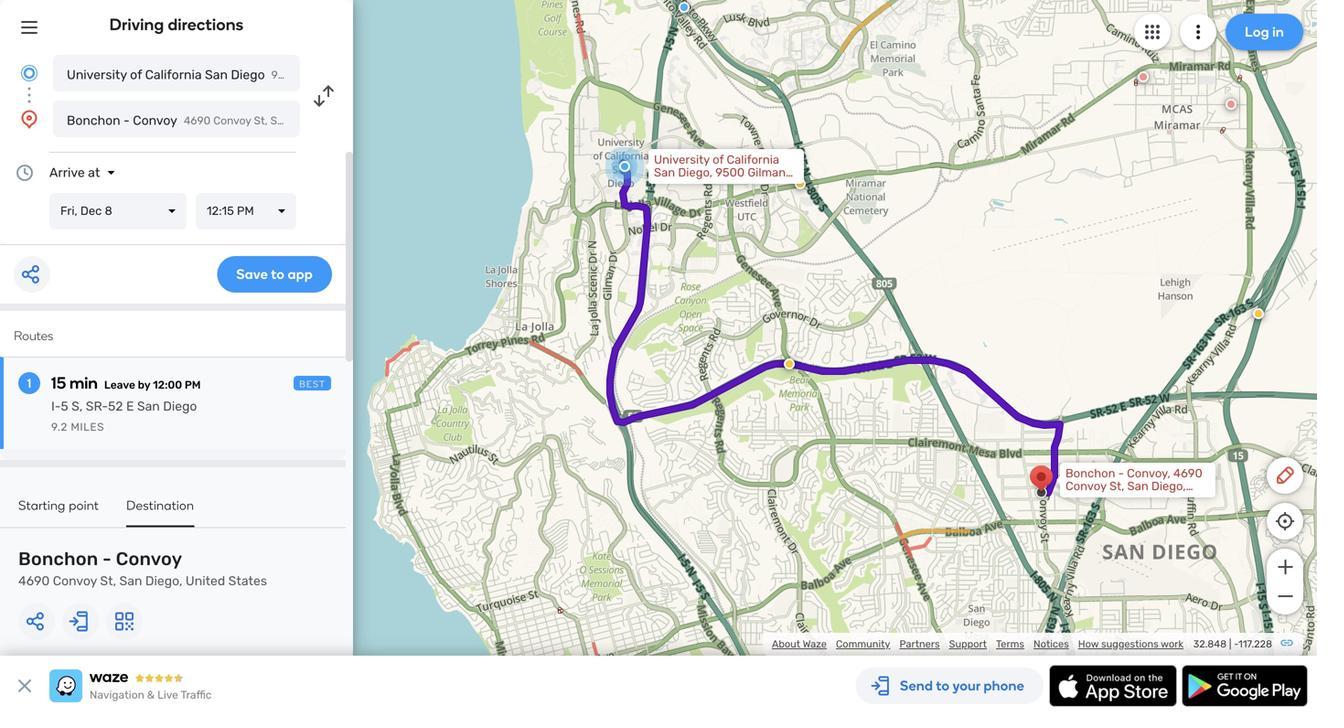 Task type: locate. For each thing, give the bounding box(es) containing it.
routes
[[14, 328, 53, 343]]

united inside bonchon - convoy 4690 convoy st, san diego, united states
[[186, 574, 225, 589]]

- inside bonchon - convoy button
[[124, 113, 130, 128]]

states inside bonchon - convoy 4690 convoy st, san diego, united states
[[228, 574, 267, 589]]

1 vertical spatial st,
[[100, 574, 116, 589]]

university of california san diego
[[67, 67, 265, 82]]

1 vertical spatial diego,
[[145, 574, 182, 589]]

convoy
[[133, 113, 177, 128], [1066, 479, 1107, 493], [116, 548, 182, 570], [53, 574, 97, 589]]

st, for convoy,
[[1110, 479, 1125, 493]]

diego, inside bonchon - convoy 4690 convoy st, san diego, united states
[[145, 574, 182, 589]]

bonchon for bonchon - convoy
[[67, 113, 120, 128]]

diego down "directions"
[[231, 67, 265, 82]]

0 horizontal spatial states
[[228, 574, 267, 589]]

san inside bonchon - convoy 4690 convoy st, san diego, united states
[[119, 574, 142, 589]]

diego down 12:00
[[163, 399, 197, 414]]

san
[[205, 67, 228, 82], [137, 399, 160, 414], [1127, 479, 1149, 493], [119, 574, 142, 589]]

convoy down starting point button
[[53, 574, 97, 589]]

point
[[69, 498, 99, 513]]

- inside bonchon - convoy 4690 convoy st, san diego, united states
[[103, 548, 112, 570]]

0 vertical spatial states
[[1105, 492, 1141, 506]]

0 horizontal spatial road closed image
[[1138, 71, 1149, 82]]

diego, for convoy
[[145, 574, 182, 589]]

arrive
[[49, 165, 85, 180]]

how suggestions work link
[[1078, 638, 1184, 650]]

terms
[[996, 638, 1025, 650]]

- for bonchon - convoy, 4690 convoy st, san diego, united states
[[1118, 467, 1124, 481]]

1 vertical spatial united
[[186, 574, 225, 589]]

1 vertical spatial states
[[228, 574, 267, 589]]

bonchon down starting point button
[[18, 548, 98, 570]]

st,
[[1110, 479, 1125, 493], [100, 574, 116, 589]]

driving directions
[[109, 15, 244, 34]]

1 vertical spatial pm
[[185, 379, 201, 391]]

1 horizontal spatial 4690
[[1173, 467, 1203, 481]]

1 vertical spatial bonchon
[[1066, 467, 1115, 481]]

link image
[[1280, 636, 1294, 650]]

0 vertical spatial st,
[[1110, 479, 1125, 493]]

sr-
[[86, 399, 108, 414]]

1 vertical spatial 4690
[[18, 574, 50, 589]]

about waze community partners support terms notices how suggestions work
[[772, 638, 1184, 650]]

location image
[[18, 108, 40, 130]]

partners
[[900, 638, 940, 650]]

bonchon left convoy,
[[1066, 467, 1115, 481]]

0 horizontal spatial united
[[186, 574, 225, 589]]

1 vertical spatial diego
[[163, 399, 197, 414]]

12:00
[[153, 379, 182, 391]]

diego inside i-5 s, sr-52 e san diego 9.2 miles
[[163, 399, 197, 414]]

of
[[130, 67, 142, 82]]

support
[[949, 638, 987, 650]]

diego
[[231, 67, 265, 82], [163, 399, 197, 414]]

1 horizontal spatial diego,
[[1152, 479, 1186, 493]]

traffic
[[181, 689, 212, 702]]

convoy left convoy,
[[1066, 479, 1107, 493]]

4690 inside bonchon - convoy 4690 convoy st, san diego, united states
[[18, 574, 50, 589]]

miles
[[71, 421, 104, 434]]

united inside bonchon - convoy, 4690 convoy st, san diego, united states
[[1066, 492, 1102, 506]]

states inside bonchon - convoy, 4690 convoy st, san diego, united states
[[1105, 492, 1141, 506]]

bonchon down university
[[67, 113, 120, 128]]

0 vertical spatial diego
[[231, 67, 265, 82]]

12:15
[[207, 204, 234, 218]]

s,
[[71, 399, 83, 414]]

1 horizontal spatial road closed image
[[1226, 99, 1237, 110]]

hazard image
[[795, 178, 806, 189], [1253, 308, 1264, 319], [784, 359, 795, 370]]

notices
[[1034, 638, 1069, 650]]

convoy,
[[1127, 467, 1171, 481]]

bonchon - convoy, 4690 convoy st, san diego, united states
[[1066, 467, 1203, 506]]

partners link
[[900, 638, 940, 650]]

st, inside bonchon - convoy, 4690 convoy st, san diego, united states
[[1110, 479, 1125, 493]]

0 vertical spatial bonchon
[[67, 113, 120, 128]]

0 vertical spatial diego,
[[1152, 479, 1186, 493]]

- inside bonchon - convoy, 4690 convoy st, san diego, united states
[[1118, 467, 1124, 481]]

- for bonchon - convoy 4690 convoy st, san diego, united states
[[103, 548, 112, 570]]

1 horizontal spatial united
[[1066, 492, 1102, 506]]

bonchon for bonchon - convoy, 4690 convoy st, san diego, united states
[[1066, 467, 1115, 481]]

0 horizontal spatial diego,
[[145, 574, 182, 589]]

0 horizontal spatial 4690
[[18, 574, 50, 589]]

bonchon
[[67, 113, 120, 128], [1066, 467, 1115, 481], [18, 548, 98, 570]]

fri,
[[60, 204, 78, 218]]

1 horizontal spatial st,
[[1110, 479, 1125, 493]]

how
[[1078, 638, 1099, 650]]

2 vertical spatial bonchon
[[18, 548, 98, 570]]

clock image
[[14, 162, 36, 184]]

live
[[157, 689, 178, 702]]

pm right 12:00
[[185, 379, 201, 391]]

0 vertical spatial 4690
[[1173, 467, 1203, 481]]

states
[[1105, 492, 1141, 506], [228, 574, 267, 589]]

diego, for convoy,
[[1152, 479, 1186, 493]]

0 vertical spatial united
[[1066, 492, 1102, 506]]

san inside i-5 s, sr-52 e san diego 9.2 miles
[[137, 399, 160, 414]]

0 horizontal spatial diego
[[163, 399, 197, 414]]

0 vertical spatial road closed image
[[1138, 71, 1149, 82]]

convoy inside bonchon - convoy, 4690 convoy st, san diego, united states
[[1066, 479, 1107, 493]]

1 horizontal spatial diego
[[231, 67, 265, 82]]

4690 right convoy,
[[1173, 467, 1203, 481]]

fri, dec 8 list box
[[49, 193, 187, 230]]

12:15 pm
[[207, 204, 254, 218]]

1 horizontal spatial states
[[1105, 492, 1141, 506]]

|
[[1229, 638, 1232, 650]]

work
[[1161, 638, 1184, 650]]

1 vertical spatial road closed image
[[1226, 99, 1237, 110]]

diego,
[[1152, 479, 1186, 493], [145, 574, 182, 589]]

st, inside bonchon - convoy 4690 convoy st, san diego, united states
[[100, 574, 116, 589]]

&
[[147, 689, 155, 702]]

waze
[[803, 638, 827, 650]]

pm right 12:15
[[237, 204, 254, 218]]

diego, inside bonchon - convoy, 4690 convoy st, san diego, united states
[[1152, 479, 1186, 493]]

-
[[124, 113, 130, 128], [1118, 467, 1124, 481], [103, 548, 112, 570], [1234, 638, 1239, 650]]

convoy down university of california san diego
[[133, 113, 177, 128]]

4690
[[1173, 467, 1203, 481], [18, 574, 50, 589]]

15
[[51, 373, 66, 393]]

0 horizontal spatial pm
[[185, 379, 201, 391]]

0 horizontal spatial st,
[[100, 574, 116, 589]]

pm inside 15 min leave by 12:00 pm
[[185, 379, 201, 391]]

current location image
[[18, 62, 40, 84]]

san inside bonchon - convoy, 4690 convoy st, san diego, united states
[[1127, 479, 1149, 493]]

bonchon inside bonchon - convoy button
[[67, 113, 120, 128]]

at
[[88, 165, 100, 180]]

4690 down starting point button
[[18, 574, 50, 589]]

dec
[[80, 204, 102, 218]]

bonchon inside bonchon - convoy 4690 convoy st, san diego, united states
[[18, 548, 98, 570]]

road closed image
[[1138, 71, 1149, 82], [1226, 99, 1237, 110]]

university
[[67, 67, 127, 82]]

4690 inside bonchon - convoy, 4690 convoy st, san diego, united states
[[1173, 467, 1203, 481]]

9.2
[[51, 421, 68, 434]]

pm
[[237, 204, 254, 218], [185, 379, 201, 391]]

united
[[1066, 492, 1102, 506], [186, 574, 225, 589]]

bonchon inside bonchon - convoy, 4690 convoy st, san diego, united states
[[1066, 467, 1115, 481]]

1 horizontal spatial pm
[[237, 204, 254, 218]]

states for convoy,
[[1105, 492, 1141, 506]]

0 vertical spatial pm
[[237, 204, 254, 218]]

terms link
[[996, 638, 1025, 650]]



Task type: describe. For each thing, give the bounding box(es) containing it.
united for convoy
[[186, 574, 225, 589]]

5
[[61, 399, 68, 414]]

destination
[[126, 498, 194, 513]]

united for convoy,
[[1066, 492, 1102, 506]]

4690 for convoy
[[18, 574, 50, 589]]

about
[[772, 638, 800, 650]]

pencil image
[[1274, 465, 1296, 487]]

convoy down the destination button
[[116, 548, 182, 570]]

diego inside button
[[231, 67, 265, 82]]

directions
[[168, 15, 244, 34]]

starting point button
[[18, 498, 99, 526]]

bonchon - convoy
[[67, 113, 177, 128]]

i-
[[51, 399, 61, 414]]

e
[[126, 399, 134, 414]]

bonchon for bonchon - convoy 4690 convoy st, san diego, united states
[[18, 548, 98, 570]]

leave
[[104, 379, 135, 391]]

15 min leave by 12:00 pm
[[51, 373, 201, 393]]

fri, dec 8
[[60, 204, 112, 218]]

support link
[[949, 638, 987, 650]]

8
[[105, 204, 112, 218]]

destination button
[[126, 498, 194, 527]]

navigation
[[90, 689, 144, 702]]

1
[[27, 375, 31, 391]]

i-5 s, sr-52 e san diego 9.2 miles
[[51, 399, 197, 434]]

st, for convoy
[[100, 574, 116, 589]]

driving
[[109, 15, 164, 34]]

12:15 pm list box
[[196, 193, 296, 230]]

32.848 | -117.228
[[1193, 638, 1272, 650]]

bonchon - convoy button
[[53, 101, 300, 137]]

0 vertical spatial hazard image
[[795, 178, 806, 189]]

52
[[108, 399, 123, 414]]

min
[[70, 373, 98, 393]]

starting
[[18, 498, 65, 513]]

notices link
[[1034, 638, 1069, 650]]

best
[[299, 379, 326, 390]]

4690 for convoy,
[[1173, 467, 1203, 481]]

zoom in image
[[1274, 556, 1297, 578]]

1 vertical spatial hazard image
[[1253, 308, 1264, 319]]

pm inside list box
[[237, 204, 254, 218]]

suggestions
[[1101, 638, 1159, 650]]

san inside button
[[205, 67, 228, 82]]

x image
[[14, 675, 36, 697]]

by
[[138, 379, 150, 391]]

zoom out image
[[1274, 585, 1297, 607]]

san for convoy
[[119, 574, 142, 589]]

university of california san diego button
[[53, 55, 300, 91]]

about waze link
[[772, 638, 827, 650]]

san for convoy,
[[1127, 479, 1149, 493]]

community
[[836, 638, 890, 650]]

states for convoy
[[228, 574, 267, 589]]

bonchon - convoy 4690 convoy st, san diego, united states
[[18, 548, 267, 589]]

san for s,
[[137, 399, 160, 414]]

convoy inside button
[[133, 113, 177, 128]]

- for bonchon - convoy
[[124, 113, 130, 128]]

starting point
[[18, 498, 99, 513]]

32.848
[[1193, 638, 1227, 650]]

california
[[145, 67, 202, 82]]

police image
[[679, 2, 690, 13]]

arrive at
[[49, 165, 100, 180]]

community link
[[836, 638, 890, 650]]

117.228
[[1239, 638, 1272, 650]]

navigation & live traffic
[[90, 689, 212, 702]]

2 vertical spatial hazard image
[[784, 359, 795, 370]]



Task type: vqa. For each thing, say whether or not it's contained in the screenshot.
7719
no



